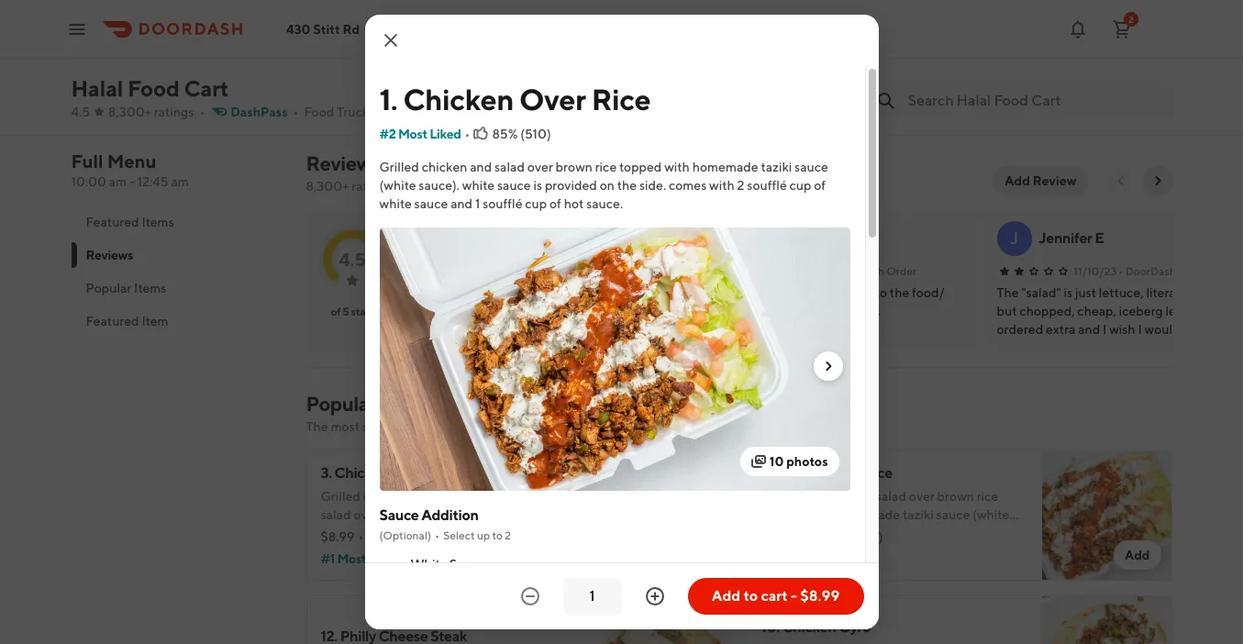Task type: locate. For each thing, give the bounding box(es) containing it.
3. chicken & lamb combo $8.99
[[310, 59, 429, 118]]

sauce.
[[587, 196, 623, 211]]

• left 4.3
[[418, 105, 423, 119]]

(510) up gyro
[[853, 529, 883, 544]]

3. down the
[[321, 464, 332, 482]]

0 vertical spatial 3. chicken & lamb combo image
[[310, 0, 447, 50]]

over for grilled chicken and salad over brown rice topped with homemade taziki sauce (white sauce). white sauce is provided on the side. comes with 2 soufflé cup of white sauce and 1 soufflé cup of hot sauce.
[[519, 82, 586, 117]]

with down 'homemade'
[[709, 178, 735, 193]]

0 vertical spatial 4.5
[[71, 105, 90, 119]]

1 vertical spatial soufflé
[[483, 196, 523, 211]]

1. chicken over rice up 85% (510)
[[379, 82, 651, 117]]

review
[[1033, 173, 1077, 188], [592, 264, 628, 278], [1178, 264, 1215, 278]]

items inside popular items button
[[134, 281, 166, 295]]

over
[[527, 160, 553, 174]]

reviews inside reviews 8,300+ ratings • 268 public reviews
[[306, 151, 380, 175]]

food trucks, halal • 4.3 mi
[[304, 105, 465, 119]]

1. for grilled chicken and salad over brown rice topped with homemade taziki sauce (white sauce). white sauce is provided on the side. comes with 2 soufflé cup of white sauce and 1 soufflé cup of hot sauce.
[[379, 82, 398, 117]]

0 horizontal spatial liked
[[369, 551, 400, 566]]

$8.99 up mi
[[455, 84, 489, 98]]

(510) inside 85% (510) #2 most liked
[[853, 529, 883, 544]]

2 horizontal spatial liked
[[811, 551, 843, 566]]

• right dashpass
[[293, 105, 299, 119]]

review for g
[[592, 264, 628, 278]]

11/10/23
[[1074, 264, 1117, 278]]

provided
[[545, 178, 597, 193]]

0 horizontal spatial most
[[337, 551, 366, 566]]

to left cart
[[744, 587, 758, 605]]

4.5
[[71, 105, 90, 119], [339, 248, 366, 269]]

(510) for 85% (510) #2 most liked
[[853, 529, 883, 544]]

2 horizontal spatial over
[[1095, 59, 1127, 76]]

chicken
[[422, 160, 467, 174]]

sauce
[[795, 160, 828, 174], [497, 178, 531, 193], [414, 196, 448, 211]]

1 horizontal spatial cup
[[790, 178, 812, 193]]

food up 8,300+ ratings •
[[128, 75, 180, 101]]

1 vertical spatial sauce
[[450, 557, 485, 572]]

#2 down food trucks, halal • 4.3 mi
[[379, 127, 396, 141]]

1 horizontal spatial with
[[709, 178, 735, 193]]

• doordash review right 11/10/23
[[1119, 264, 1215, 278]]

10. chicken gyro image
[[745, 0, 882, 50], [1042, 596, 1172, 644]]

1 horizontal spatial reviews
[[306, 151, 380, 175]]

0 vertical spatial lamb
[[392, 59, 429, 76]]

the
[[617, 178, 637, 193]]

sauce down select
[[450, 557, 485, 572]]

open menu image
[[66, 18, 88, 40]]

addition
[[421, 507, 479, 524]]

1 horizontal spatial 1. chicken over rice
[[761, 464, 893, 482]]

0 vertical spatial 10. chicken gyro image
[[745, 0, 882, 50]]

0 horizontal spatial combo
[[310, 79, 358, 96]]

chicken inside 3. chicken & lamb combo $8.99
[[324, 59, 377, 76]]

1. chicken over rice inside dialog
[[379, 82, 651, 117]]

1. chicken over rice image
[[455, 0, 592, 50], [1042, 451, 1172, 581]]

85% inside 1. chicken over rice dialog
[[492, 127, 518, 141]]

over down 2 button
[[1095, 59, 1127, 76]]

(741)
[[411, 529, 439, 544]]

0 horizontal spatial with
[[664, 160, 690, 174]]

1 horizontal spatial combo
[[442, 464, 490, 482]]

(510) up over
[[521, 127, 551, 141]]

cup down 'taziki'
[[790, 178, 812, 193]]

and inside popular items the most commonly ordered items and dishes from this store
[[509, 419, 531, 434]]

3. chicken & lamb combo
[[321, 464, 490, 482]]

1. left photos
[[761, 464, 770, 482]]

0 horizontal spatial popular
[[86, 281, 131, 295]]

ratings inside reviews 8,300+ ratings • 268 public reviews
[[352, 179, 392, 194]]

homemade
[[692, 160, 759, 174]]

halal down open menu image
[[71, 75, 123, 101]]

1 philly from the left
[[619, 59, 655, 76]]

8,300+ down reviews link
[[306, 179, 349, 194]]

rice down 12.
[[592, 82, 651, 117]]

soufflé
[[747, 178, 787, 193], [483, 196, 523, 211]]

2 vertical spatial rice
[[864, 464, 893, 482]]

#2 inside 1. chicken over rice dialog
[[379, 127, 396, 141]]

0 vertical spatial cup
[[790, 178, 812, 193]]

popular up most
[[306, 392, 376, 416]]

1 vertical spatial halal
[[380, 105, 410, 119]]

items for popular items
[[134, 281, 166, 295]]

items inside featured items button
[[142, 215, 174, 229]]

liked down 83%
[[369, 551, 400, 566]]

3 doordash from the left
[[1126, 264, 1176, 278]]

1. chicken over rice up 85% (510) #2 most liked
[[761, 464, 893, 482]]

mi
[[451, 105, 465, 119]]

85% down photos
[[824, 529, 850, 544]]

0 vertical spatial combo
[[310, 79, 358, 96]]

Item Search search field
[[908, 91, 1158, 111]]

notification bell image
[[1067, 18, 1089, 40]]

2 down 'homemade'
[[737, 178, 745, 193]]

1 horizontal spatial 1. chicken over rice image
[[1042, 451, 1172, 581]]

2 horizontal spatial doordash
[[1126, 264, 1176, 278]]

of left the hot
[[550, 196, 561, 211]]

cup down is
[[525, 196, 547, 211]]

add
[[400, 17, 425, 32], [1125, 17, 1150, 32], [1005, 173, 1030, 188], [684, 548, 710, 562], [1125, 548, 1150, 562], [712, 587, 741, 605]]

0 vertical spatial reviews
[[306, 151, 380, 175]]

0 vertical spatial rice
[[1130, 59, 1159, 76]]

liked
[[430, 127, 461, 141], [369, 551, 400, 566], [811, 551, 843, 566]]

liked down 4.3
[[430, 127, 461, 141]]

$8.99 button
[[451, 0, 596, 111]]

1 featured from the top
[[86, 215, 139, 229]]

sauce right 'taziki'
[[795, 160, 828, 174]]

85% inside 85% (510) #2 most liked
[[824, 529, 850, 544]]

1 doordash from the left
[[539, 264, 589, 278]]

topped
[[619, 160, 662, 174]]

3. inside 3. chicken & lamb combo $8.99
[[310, 59, 321, 76]]

12. philly cheese steak image
[[600, 0, 737, 50], [601, 596, 732, 644]]

e
[[1095, 229, 1104, 247]]

0 vertical spatial with
[[664, 160, 690, 174]]

g
[[428, 228, 441, 248]]

1 vertical spatial lamb
[[403, 464, 440, 482]]

items for popular items the most commonly ordered items and dishes from this store
[[379, 392, 429, 416]]

0 horizontal spatial 3. chicken & lamb combo image
[[310, 0, 447, 50]]

reviews up popular items
[[86, 248, 133, 262]]

8,300+
[[108, 105, 151, 119], [306, 179, 349, 194]]

featured for featured items
[[86, 215, 139, 229]]

popular items button
[[71, 272, 284, 305]]

0 horizontal spatial am
[[109, 174, 127, 189]]

2 horizontal spatial rice
[[1130, 59, 1159, 76]]

0 horizontal spatial • doordash review
[[532, 264, 628, 278]]

to
[[492, 529, 503, 543], [744, 587, 758, 605]]

add button
[[389, 10, 436, 39], [1114, 10, 1161, 39], [673, 540, 721, 570], [1114, 540, 1161, 570]]

of left the 5
[[331, 305, 341, 318]]

to right up on the left bottom
[[492, 529, 503, 543]]

am down menu
[[109, 174, 127, 189]]

items up commonly
[[379, 392, 429, 416]]

most down food trucks, halal • 4.3 mi
[[398, 127, 427, 141]]

white up 1
[[462, 178, 495, 193]]

0 horizontal spatial to
[[492, 529, 503, 543]]

1 • doordash review from the left
[[532, 264, 628, 278]]

2 • doordash review from the left
[[1119, 264, 1215, 278]]

chicken up the #2 most liked
[[403, 82, 514, 117]]

most inside 1. chicken over rice dialog
[[398, 127, 427, 141]]

•
[[199, 105, 205, 119], [293, 105, 299, 119], [418, 105, 423, 119], [465, 127, 470, 141], [394, 179, 399, 194], [532, 264, 537, 278], [827, 264, 832, 278], [1119, 264, 1123, 278], [435, 529, 440, 543], [358, 529, 364, 544]]

chicken inside dialog
[[403, 82, 514, 117]]

3. for 3. chicken & lamb combo $8.99
[[310, 59, 321, 76]]

ratings down halal food cart
[[154, 105, 194, 119]]

over for 85% (510)
[[829, 464, 861, 482]]

and
[[470, 160, 492, 174], [451, 196, 473, 211], [509, 419, 531, 434]]

• left select
[[435, 529, 440, 543]]

doordash
[[539, 264, 589, 278], [834, 264, 885, 278], [1126, 264, 1176, 278]]

2 vertical spatial over
[[829, 464, 861, 482]]

1 vertical spatial items
[[134, 281, 166, 295]]

popular up the featured item
[[86, 281, 131, 295]]

2 right up on the left bottom
[[505, 529, 511, 543]]

1 vertical spatial to
[[744, 587, 758, 605]]

liked up 'add to cart - $8.99'
[[811, 551, 843, 566]]

decrease quantity by 1 image
[[519, 585, 541, 607]]

of up the m
[[814, 178, 826, 193]]

add inside button
[[1005, 173, 1030, 188]]

1 horizontal spatial am
[[171, 174, 189, 189]]

2 horizontal spatial most
[[780, 551, 809, 566]]

1 horizontal spatial 4.5
[[339, 248, 366, 269]]

1. chicken over rice
[[379, 82, 651, 117], [761, 464, 893, 482]]

85% (510)
[[492, 127, 551, 141]]

2 items, open order cart image
[[1111, 18, 1133, 40]]

0 vertical spatial 1. chicken over rice
[[379, 82, 651, 117]]

trucks,
[[337, 105, 378, 119]]

1 horizontal spatial doordash
[[834, 264, 885, 278]]

popular for popular items
[[86, 281, 131, 295]]

- down menu
[[129, 174, 135, 189]]

most right the #1
[[337, 551, 366, 566]]

most up 'add to cart - $8.99'
[[780, 551, 809, 566]]

$7.99 down 4.
[[1035, 84, 1067, 98]]

2 horizontal spatial 2
[[1129, 13, 1134, 24]]

0 vertical spatial 1. chicken over rice image
[[455, 0, 592, 50]]

6/5/23
[[494, 264, 530, 278]]

ratings
[[154, 105, 194, 119], [352, 179, 392, 194]]

1 horizontal spatial popular
[[306, 392, 376, 416]]

2 button
[[1104, 11, 1141, 47]]

$7.99 down 8.
[[890, 84, 922, 98]]

0 horizontal spatial -
[[129, 174, 135, 189]]

4.5 up "full"
[[71, 105, 90, 119]]

0 horizontal spatial 2
[[505, 529, 511, 543]]

0 horizontal spatial rice
[[592, 82, 651, 117]]

0 vertical spatial 85%
[[492, 127, 518, 141]]

2 vertical spatial and
[[509, 419, 531, 434]]

1 vertical spatial sauce
[[497, 178, 531, 193]]

lamb inside 3. chicken & lamb combo $8.99
[[392, 59, 429, 76]]

m
[[812, 229, 826, 247]]

-
[[129, 174, 135, 189], [791, 587, 797, 605]]

white down (white
[[379, 196, 412, 211]]

$7.99 down steak at the top
[[600, 104, 632, 118]]

doordash for g
[[539, 264, 589, 278]]

1 horizontal spatial 1.
[[761, 464, 770, 482]]

white
[[411, 557, 447, 572]]

1 horizontal spatial halal
[[380, 105, 410, 119]]

featured down popular items
[[86, 314, 139, 329]]

- right cart
[[791, 587, 797, 605]]

1 horizontal spatial $7.99
[[890, 84, 922, 98]]

and left 1
[[451, 196, 473, 211]]

0 vertical spatial &
[[380, 59, 389, 76]]

1 horizontal spatial white
[[462, 178, 495, 193]]

to inside sauce addition (optional) • select up to 2
[[492, 529, 503, 543]]

sauce inside sauce addition (optional) • select up to 2
[[379, 507, 419, 524]]

public
[[427, 179, 464, 194]]

4. falafel over rice image
[[1035, 0, 1172, 50]]

philly up steak at the top
[[619, 59, 655, 76]]

featured down "10:00"
[[86, 215, 139, 229]]

add to cart - $8.99
[[712, 587, 840, 605]]

$8.99 •
[[321, 529, 364, 544]]

philly inside 12. philly cheese steak $7.99
[[619, 59, 655, 76]]

and right items
[[509, 419, 531, 434]]

sauce up (optional)
[[379, 507, 419, 524]]

with up comes
[[664, 160, 690, 174]]

0 horizontal spatial 1. chicken over rice image
[[455, 0, 592, 50]]

#2 up cart
[[761, 551, 778, 566]]

combo up trucks,
[[310, 79, 358, 96]]

0 vertical spatial #2
[[379, 127, 396, 141]]

85% up salad
[[492, 127, 518, 141]]

8,300+ down halal food cart
[[108, 105, 151, 119]]

combo
[[310, 79, 358, 96], [442, 464, 490, 482]]

Current quantity is 1 number field
[[574, 586, 611, 607]]

1 horizontal spatial philly
[[960, 59, 996, 76]]

• right 6/5/23 at the top of page
[[532, 264, 537, 278]]

philly inside "8. chicken philly $7.99"
[[960, 59, 996, 76]]

3. chicken & lamb combo image
[[310, 0, 447, 50], [601, 451, 732, 581]]

cheese
[[658, 59, 707, 76]]

$7.99 inside 4. falafel over rice $7.99
[[1035, 84, 1067, 98]]

lamb down close 1. chicken over rice image
[[392, 59, 429, 76]]

2 right notification bell image
[[1129, 13, 1134, 24]]

hot
[[564, 196, 584, 211]]

combo inside 3. chicken & lamb combo $8.99
[[310, 79, 358, 96]]

over right photos
[[829, 464, 861, 482]]

philly down '8. chicken philly' image
[[960, 59, 996, 76]]

85%
[[492, 127, 518, 141], [824, 529, 850, 544]]

#1
[[321, 551, 335, 566]]

over
[[1095, 59, 1127, 76], [519, 82, 586, 117], [829, 464, 861, 482]]

doordash for j
[[1126, 264, 1176, 278]]

2 am from the left
[[171, 174, 189, 189]]

sauce down the sauce). on the left top of page
[[414, 196, 448, 211]]

combo up addition
[[442, 464, 490, 482]]

next image
[[1150, 173, 1165, 188]]

1 horizontal spatial liked
[[430, 127, 461, 141]]

• left 268
[[394, 179, 399, 194]]

rice right photos
[[864, 464, 893, 482]]

side.
[[640, 178, 666, 193]]

1. inside dialog
[[379, 82, 398, 117]]

• doordash order
[[827, 264, 917, 278]]

2
[[1129, 13, 1134, 24], [737, 178, 745, 193], [505, 529, 511, 543]]

$8.99 inside 3. chicken & lamb combo $8.99
[[310, 104, 344, 118]]

liked for #2 most liked
[[430, 127, 461, 141]]

2 inside button
[[1129, 13, 1134, 24]]

(510) inside 1. chicken over rice dialog
[[521, 127, 551, 141]]

doordash right 6/5/23 at the top of page
[[539, 264, 589, 278]]

0 horizontal spatial 1.
[[379, 82, 398, 117]]

1 vertical spatial 3. chicken & lamb combo image
[[601, 451, 732, 581]]

• inside sauce addition (optional) • select up to 2
[[435, 529, 440, 543]]

0 horizontal spatial #2
[[379, 127, 396, 141]]

• inside reviews 8,300+ ratings • 268 public reviews
[[394, 179, 399, 194]]

food
[[128, 75, 180, 101], [304, 105, 334, 119]]

rice down 2 items, open order cart image on the right top
[[1130, 59, 1159, 76]]

• doordash review down the hot
[[532, 264, 628, 278]]

popular
[[86, 281, 131, 295], [306, 392, 376, 416]]

1 vertical spatial 85%
[[824, 529, 850, 544]]

rice inside dialog
[[592, 82, 651, 117]]

0 horizontal spatial halal
[[71, 75, 123, 101]]

1 horizontal spatial over
[[829, 464, 861, 482]]

$8.99
[[455, 84, 489, 98], [310, 104, 344, 118], [321, 529, 355, 544], [800, 587, 840, 605]]

0 vertical spatial 3.
[[310, 59, 321, 76]]

sauce down salad
[[497, 178, 531, 193]]

0 vertical spatial 2
[[1129, 13, 1134, 24]]

featured item
[[86, 314, 169, 329]]

1 vertical spatial &
[[391, 464, 400, 482]]

1 horizontal spatial -
[[791, 587, 797, 605]]

ratings down 'grilled'
[[352, 179, 392, 194]]

0 vertical spatial soufflé
[[747, 178, 787, 193]]

0 vertical spatial to
[[492, 529, 503, 543]]

halal up the #2 most liked
[[380, 105, 410, 119]]

1 vertical spatial popular
[[306, 392, 376, 416]]

soufflé down 'taziki'
[[747, 178, 787, 193]]

1 vertical spatial 3.
[[321, 464, 332, 482]]

0 vertical spatial 1.
[[379, 82, 398, 117]]

chicken right 8.
[[904, 59, 958, 76]]

& down close 1. chicken over rice image
[[380, 59, 389, 76]]

over up 85% (510)
[[519, 82, 586, 117]]

stars
[[351, 305, 374, 318]]

doordash left order
[[834, 264, 885, 278]]

items up item
[[134, 281, 166, 295]]

0 horizontal spatial 85%
[[492, 127, 518, 141]]

stitt
[[313, 22, 340, 36]]

0 vertical spatial (510)
[[521, 127, 551, 141]]

& down commonly
[[391, 464, 400, 482]]

4.5 up of 5 stars
[[339, 248, 366, 269]]

0 horizontal spatial food
[[128, 75, 180, 101]]

$8.99 up 10. chicken gyro
[[800, 587, 840, 605]]

1. for 85% (510)
[[761, 464, 770, 482]]

8,300+ ratings •
[[108, 105, 205, 119]]

add to cart - $8.99 button
[[688, 578, 864, 615]]

am right the 12:45
[[171, 174, 189, 189]]

$7.99 inside 12. philly cheese steak $7.99
[[600, 104, 632, 118]]

doordash right 11/10/23
[[1126, 264, 1176, 278]]

0 vertical spatial sauce
[[795, 160, 828, 174]]

1 horizontal spatial to
[[744, 587, 758, 605]]

featured item button
[[71, 305, 284, 338]]

popular inside popular items the most commonly ordered items and dishes from this store
[[306, 392, 376, 416]]

1 vertical spatial 1. chicken over rice image
[[1042, 451, 1172, 581]]

0 vertical spatial items
[[142, 215, 174, 229]]

popular inside popular items button
[[86, 281, 131, 295]]

0 horizontal spatial of
[[331, 305, 341, 318]]

1 horizontal spatial 8,300+
[[306, 179, 349, 194]]

1 horizontal spatial of
[[550, 196, 561, 211]]

items
[[142, 215, 174, 229], [134, 281, 166, 295], [379, 392, 429, 416]]

and up reviews
[[470, 160, 492, 174]]

0 horizontal spatial reviews
[[86, 248, 133, 262]]

0 horizontal spatial philly
[[619, 59, 655, 76]]

1 horizontal spatial (510)
[[853, 529, 883, 544]]

items inside popular items the most commonly ordered items and dishes from this store
[[379, 392, 429, 416]]

over inside 1. chicken over rice dialog
[[519, 82, 586, 117]]

2 featured from the top
[[86, 314, 139, 329]]

2 doordash from the left
[[834, 264, 885, 278]]

$8.99 inside "add to cart - $8.99" button
[[800, 587, 840, 605]]

2 inside grilled chicken and salad over brown rice topped with homemade taziki sauce (white sauce). white sauce is provided on the side. comes with 2 soufflé cup of white sauce and 1 soufflé cup of hot sauce.
[[737, 178, 745, 193]]

halal food cart
[[71, 75, 229, 101]]

2 philly from the left
[[960, 59, 996, 76]]

& inside 3. chicken & lamb combo $8.99
[[380, 59, 389, 76]]

cup
[[790, 178, 812, 193], [525, 196, 547, 211]]

(510) for 85% (510)
[[521, 127, 551, 141]]

1 horizontal spatial 85%
[[824, 529, 850, 544]]

10 photos button
[[740, 447, 839, 476]]

0 horizontal spatial 8,300+
[[108, 105, 151, 119]]

reviews down trucks,
[[306, 151, 380, 175]]

• up #1 most liked
[[358, 529, 364, 544]]

liked inside 1. chicken over rice dialog
[[430, 127, 461, 141]]

popular for popular items the most commonly ordered items and dishes from this store
[[306, 392, 376, 416]]

lamb up addition
[[403, 464, 440, 482]]

$8.99 inside $8.99 button
[[455, 84, 489, 98]]

chicken down most
[[335, 464, 388, 482]]

commonly
[[362, 419, 423, 434]]

2 horizontal spatial $7.99
[[1035, 84, 1067, 98]]

food left trucks,
[[304, 105, 334, 119]]



Task type: describe. For each thing, give the bounding box(es) containing it.
menu
[[107, 150, 157, 172]]

falafel
[[1049, 59, 1092, 76]]

1. chicken over rice for 85% (510)
[[761, 464, 893, 482]]

add review button
[[994, 166, 1088, 195]]

• down mi
[[465, 127, 470, 141]]

add review
[[1005, 173, 1077, 188]]

• down cart
[[199, 105, 205, 119]]

4. falafel over rice $7.99
[[1035, 59, 1159, 98]]

gyro
[[839, 618, 871, 636]]

2 horizontal spatial of
[[814, 178, 826, 193]]

1
[[475, 196, 480, 211]]

chicken right 10.
[[782, 618, 836, 636]]

reviews
[[466, 179, 510, 194]]

10.
[[761, 618, 780, 636]]

of 5 stars
[[331, 305, 374, 318]]

$7.99 for 12. philly cheese steak
[[600, 104, 632, 118]]

10. chicken gyro
[[761, 618, 871, 636]]

chicken up 85% (510) #2 most liked
[[772, 464, 826, 482]]

on
[[600, 178, 615, 193]]

reviews 8,300+ ratings • 268 public reviews
[[306, 151, 510, 194]]

430 stitt rd button
[[286, 22, 375, 36]]

3. for 3. chicken & lamb combo
[[321, 464, 332, 482]]

the
[[306, 419, 328, 434]]

1 vertical spatial of
[[550, 196, 561, 211]]

close 1. chicken over rice image
[[379, 29, 401, 51]]

store
[[627, 419, 656, 434]]

12:45
[[137, 174, 168, 189]]

1. chicken over rice for grilled chicken and salad over brown rice topped with homemade taziki sauce (white sauce). white sauce is provided on the side. comes with 2 soufflé cup of white sauce and 1 soufflé cup of hot sauce.
[[379, 82, 651, 117]]

rice
[[595, 160, 617, 174]]

reviews link
[[306, 151, 380, 175]]

• doordash review for g
[[532, 264, 628, 278]]

1 horizontal spatial sauce
[[450, 557, 485, 572]]

popular items
[[86, 281, 166, 295]]

items for featured items
[[142, 215, 174, 229]]

white sauce
[[411, 557, 485, 572]]

order
[[887, 264, 917, 278]]

1 vertical spatial food
[[304, 105, 334, 119]]

rd
[[343, 22, 360, 36]]

4.
[[1035, 59, 1046, 76]]

8.
[[890, 59, 901, 76]]

$8.99 up the #1
[[321, 529, 355, 544]]

reviews for reviews 8,300+ ratings • 268 public reviews
[[306, 151, 380, 175]]

sauce addition group
[[379, 506, 850, 644]]

combo for 3. chicken & lamb combo
[[442, 464, 490, 482]]

- inside full menu 10:00 am - 12:45 am
[[129, 174, 135, 189]]

& for 3. chicken & lamb combo
[[391, 464, 400, 482]]

0 horizontal spatial ratings
[[154, 105, 194, 119]]

85% (510) #2 most liked
[[761, 529, 883, 566]]

this
[[603, 419, 624, 434]]

5
[[343, 305, 349, 318]]

dashpass
[[230, 105, 288, 119]]

430 stitt rd
[[286, 22, 360, 36]]

0 horizontal spatial 4.5
[[71, 105, 90, 119]]

steak
[[600, 79, 636, 96]]

85% for 85% (510) #2 most liked
[[824, 529, 850, 544]]

next image
[[821, 359, 835, 374]]

ordered
[[426, 419, 472, 434]]

brown
[[556, 160, 593, 174]]

liked inside 85% (510) #2 most liked
[[811, 551, 843, 566]]

1 vertical spatial 10. chicken gyro image
[[1042, 596, 1172, 644]]

items
[[475, 419, 507, 434]]

full menu 10:00 am - 12:45 am
[[71, 150, 189, 189]]

rice inside 4. falafel over rice $7.99
[[1130, 59, 1159, 76]]

dehaven m
[[749, 229, 826, 247]]

1 horizontal spatial 3. chicken & lamb combo image
[[601, 451, 732, 581]]

gaurav t
[[459, 229, 517, 247]]

dehaven
[[749, 229, 810, 247]]

rice for 85% (510)
[[864, 464, 893, 482]]

#1 most liked
[[321, 551, 400, 566]]

comes
[[669, 178, 707, 193]]

0 horizontal spatial cup
[[525, 196, 547, 211]]

0 vertical spatial 12. philly cheese steak image
[[600, 0, 737, 50]]

#2 most liked
[[379, 127, 461, 141]]

photos
[[787, 454, 828, 469]]

• right 11/10/23
[[1119, 264, 1123, 278]]

add inside button
[[712, 587, 741, 605]]

1 horizontal spatial soufflé
[[747, 178, 787, 193]]

item
[[142, 314, 169, 329]]

& for 3. chicken & lamb combo $8.99
[[380, 59, 389, 76]]

select
[[443, 529, 475, 543]]

83% (741)
[[384, 529, 439, 544]]

popular items the most commonly ordered items and dishes from this store
[[306, 392, 656, 434]]

• right 8/22/22
[[827, 264, 832, 278]]

10:00
[[71, 174, 106, 189]]

#2 inside 85% (510) #2 most liked
[[761, 551, 778, 566]]

reviews for reviews
[[86, 248, 133, 262]]

cart
[[184, 75, 229, 101]]

85% for 85% (510)
[[492, 127, 518, 141]]

1. chicken over rice image inside $8.99 button
[[455, 0, 592, 50]]

8. chicken philly image
[[890, 0, 1027, 50]]

most for #1
[[337, 551, 366, 566]]

0 vertical spatial and
[[470, 160, 492, 174]]

featured for featured item
[[86, 314, 139, 329]]

is
[[534, 178, 542, 193]]

chicken inside "8. chicken philly $7.99"
[[904, 59, 958, 76]]

0 horizontal spatial soufflé
[[483, 196, 523, 211]]

dashpass •
[[230, 105, 299, 119]]

0 horizontal spatial 10. chicken gyro image
[[745, 0, 882, 50]]

1 vertical spatial with
[[709, 178, 735, 193]]

1 vertical spatial white
[[379, 196, 412, 211]]

0 vertical spatial food
[[128, 75, 180, 101]]

lamb for 3. chicken & lamb combo
[[403, 464, 440, 482]]

4.3
[[430, 105, 449, 119]]

1 vertical spatial 12. philly cheese steak image
[[601, 596, 732, 644]]

2 horizontal spatial sauce
[[795, 160, 828, 174]]

over inside 4. falafel over rice $7.99
[[1095, 59, 1127, 76]]

• doordash review for j
[[1119, 264, 1215, 278]]

8/22/22
[[784, 264, 826, 278]]

1. chicken over rice dialog
[[365, 15, 879, 644]]

review inside button
[[1033, 173, 1077, 188]]

2 inside sauce addition (optional) • select up to 2
[[505, 529, 511, 543]]

1 am from the left
[[109, 174, 127, 189]]

10 photos
[[770, 454, 828, 469]]

8. chicken philly $7.99
[[890, 59, 996, 98]]

10
[[770, 454, 784, 469]]

0 horizontal spatial sauce
[[414, 196, 448, 211]]

featured items
[[86, 215, 174, 229]]

268
[[402, 179, 425, 194]]

salad
[[495, 160, 525, 174]]

12. philly cheese steak $7.99
[[600, 59, 707, 118]]

8,300+ inside reviews 8,300+ ratings • 268 public reviews
[[306, 179, 349, 194]]

0 vertical spatial white
[[462, 178, 495, 193]]

jennifer
[[1039, 229, 1092, 247]]

combo for 3. chicken & lamb combo $8.99
[[310, 79, 358, 96]]

$7.99 for 4. falafel over rice
[[1035, 84, 1067, 98]]

most
[[331, 419, 360, 434]]

liked for #1 most liked
[[369, 551, 400, 566]]

up
[[477, 529, 490, 543]]

12.
[[600, 59, 616, 76]]

review for j
[[1178, 264, 1215, 278]]

$7.99 inside "8. chicken philly $7.99"
[[890, 84, 922, 98]]

83%
[[384, 529, 409, 544]]

previous image
[[1114, 173, 1128, 188]]

d
[[718, 228, 731, 248]]

doordash for d
[[834, 264, 885, 278]]

featured items button
[[71, 206, 284, 239]]

cart
[[761, 587, 788, 605]]

1 vertical spatial and
[[451, 196, 473, 211]]

full
[[71, 150, 103, 172]]

430
[[286, 22, 311, 36]]

most for #2
[[398, 127, 427, 141]]

1 horizontal spatial sauce
[[497, 178, 531, 193]]

t
[[509, 229, 517, 247]]

lamb for 3. chicken & lamb combo $8.99
[[392, 59, 429, 76]]

dishes
[[534, 419, 571, 434]]

jennifer e
[[1039, 229, 1104, 247]]

to inside button
[[744, 587, 758, 605]]

grilled
[[379, 160, 419, 174]]

rice for grilled chicken and salad over brown rice topped with homemade taziki sauce (white sauce). white sauce is provided on the side. comes with 2 soufflé cup of white sauce and 1 soufflé cup of hot sauce.
[[592, 82, 651, 117]]

j
[[1010, 228, 1019, 248]]

- inside button
[[791, 587, 797, 605]]

most inside 85% (510) #2 most liked
[[780, 551, 809, 566]]

taziki
[[761, 160, 792, 174]]

increase quantity by 1 image
[[644, 585, 666, 607]]

1 vertical spatial 4.5
[[339, 248, 366, 269]]



Task type: vqa. For each thing, say whether or not it's contained in the screenshot.
2nd the save
no



